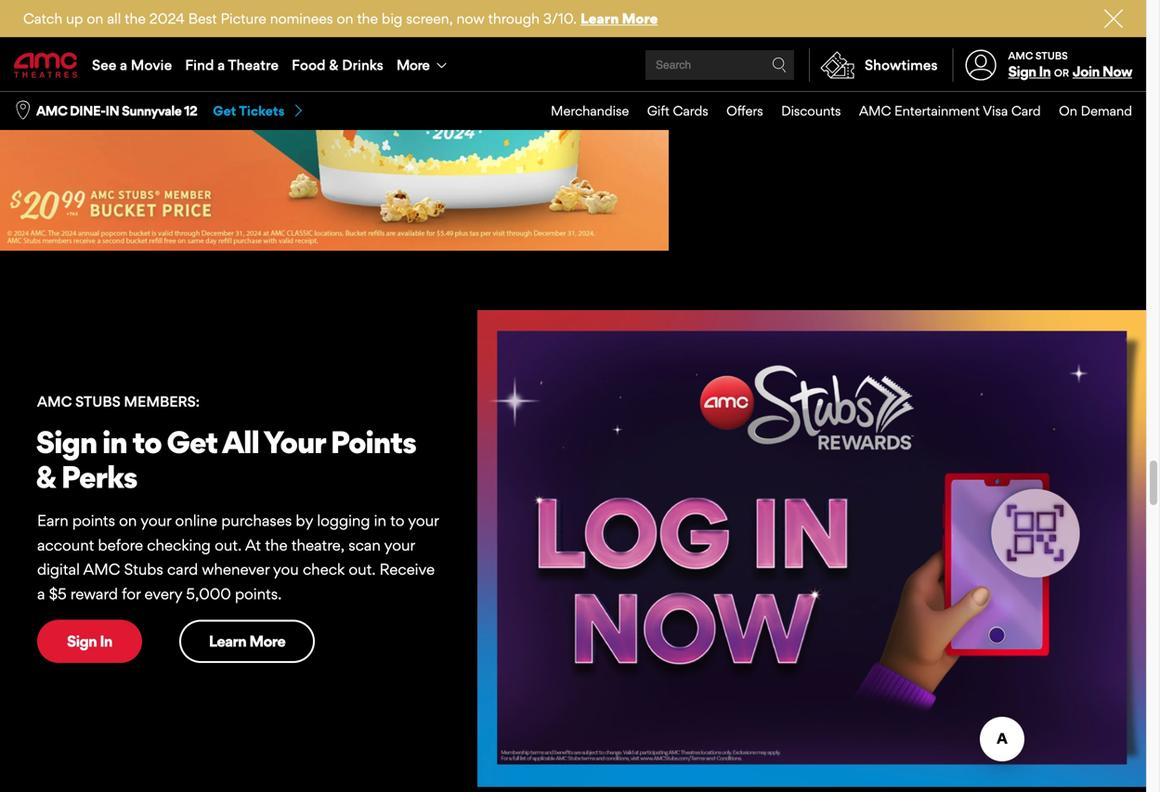 Task type: describe. For each thing, give the bounding box(es) containing it.
showtimes image
[[810, 48, 865, 82]]

2 horizontal spatial more
[[622, 10, 658, 27]]

purchases
[[221, 512, 292, 530]]

logging
[[317, 512, 370, 530]]

showtimes link
[[810, 48, 938, 82]]

in inside "earn points on your online purchases by logging in to your account before checking out. at the theatre, scan your digital amc stubs card whenever you check out. receive a $5 reward for every 5,000 points."
[[374, 512, 387, 530]]

find a theatre
[[185, 56, 279, 73]]

theatre,
[[292, 536, 345, 555]]

up
[[66, 10, 83, 27]]

get inside "link"
[[213, 103, 236, 119]]

more button
[[390, 39, 458, 91]]

submit search icon image
[[772, 58, 787, 72]]

your
[[263, 424, 325, 461]]

online
[[175, 512, 217, 530]]

points.
[[235, 585, 282, 603]]

offers link
[[709, 92, 764, 130]]

digital
[[37, 560, 80, 579]]

stubs
[[75, 393, 121, 410]]

gift cards
[[648, 103, 709, 119]]

get tickets
[[213, 103, 285, 119]]

entertainment
[[895, 103, 980, 119]]

earn points on your online purchases by logging in to your account before checking out. at the theatre, scan your digital amc stubs card whenever you check out. receive a $5 reward for every 5,000 points.
[[37, 512, 439, 603]]

sign for sign in
[[67, 633, 97, 651]]

dine-
[[70, 103, 106, 119]]

drinks
[[342, 56, 384, 73]]

to inside "earn points on your online purchases by logging in to your account before checking out. at the theatre, scan your digital amc stubs card whenever you check out. receive a $5 reward for every 5,000 points."
[[390, 512, 405, 530]]

checking
[[147, 536, 211, 555]]

sign in link
[[37, 620, 142, 664]]

earn
[[37, 512, 68, 530]]

by
[[296, 512, 313, 530]]

amc dine-in sunnyvale 12 button
[[36, 102, 197, 120]]

sign in
[[67, 633, 112, 651]]

card
[[167, 560, 198, 579]]

a for theatre
[[218, 56, 225, 73]]

visa
[[983, 103, 1009, 119]]

2024
[[149, 10, 185, 27]]

in inside amc stubs sign in or join now
[[1040, 63, 1051, 80]]

check
[[303, 560, 345, 579]]

1 vertical spatial out.
[[349, 560, 376, 579]]

nominees
[[270, 10, 333, 27]]

menu containing more
[[0, 39, 1147, 91]]

get inside sign in to get all your points & perks
[[167, 424, 217, 461]]

sunnyvale
[[122, 103, 182, 119]]

get tickets link
[[213, 102, 305, 120]]

a inside "earn points on your online purchases by logging in to your account before checking out. at the theatre, scan your digital amc stubs card whenever you check out. receive a $5 reward for every 5,000 points."
[[37, 585, 45, 603]]

all
[[107, 10, 121, 27]]

before
[[98, 536, 143, 555]]

on demand link
[[1041, 92, 1133, 130]]

points
[[331, 424, 416, 461]]

amc for amc dine-in sunnyvale 12
[[36, 103, 67, 119]]

best
[[188, 10, 217, 27]]

find
[[185, 56, 214, 73]]

scan
[[349, 536, 381, 555]]

check locations
[[736, 91, 848, 110]]

locations
[[783, 91, 848, 110]]

every
[[145, 585, 182, 603]]

all
[[222, 424, 259, 461]]

merchandise
[[551, 103, 629, 119]]

learn more
[[209, 633, 285, 651]]

now
[[1103, 63, 1133, 80]]

sign in to get all your points & perks
[[36, 424, 416, 496]]

food
[[292, 56, 326, 73]]

on
[[1060, 103, 1078, 119]]

amc entertainment visa card link
[[842, 92, 1041, 130]]

amc entertainment visa card
[[860, 103, 1041, 119]]

$5
[[49, 585, 67, 603]]

1 vertical spatial learn more link
[[179, 620, 315, 664]]

food & drinks link
[[285, 39, 390, 91]]

amc for amc stubs members:
[[37, 393, 72, 410]]

12
[[184, 103, 197, 119]]

receive
[[380, 560, 435, 579]]

see a movie link
[[86, 39, 179, 91]]

see a movie
[[92, 56, 172, 73]]

& inside sign in to get all your points & perks
[[36, 459, 56, 496]]

demand
[[1081, 103, 1133, 119]]

3/10.
[[544, 10, 577, 27]]

cards
[[673, 103, 709, 119]]

amc stubs members:
[[37, 393, 200, 410]]

sign in or join amc stubs element
[[953, 39, 1133, 91]]

check
[[736, 91, 780, 110]]



Task type: vqa. For each thing, say whether or not it's contained in the screenshot.
hr
no



Task type: locate. For each thing, give the bounding box(es) containing it.
on up before at the left
[[119, 512, 137, 530]]

sign down the reward
[[67, 633, 97, 651]]

in
[[106, 103, 119, 119]]

check locations link
[[706, 79, 878, 123]]

amc left "dine-"
[[36, 103, 67, 119]]

& up earn
[[36, 459, 56, 496]]

0 vertical spatial out.
[[215, 536, 242, 555]]

in inside sign in to get all your points & perks
[[102, 424, 127, 461]]

a for movie
[[120, 56, 127, 73]]

a left the $5
[[37, 585, 45, 603]]

0 horizontal spatial learn more link
[[179, 620, 315, 664]]

1 horizontal spatial in
[[374, 512, 387, 530]]

members:
[[124, 393, 200, 410]]

0 vertical spatial menu
[[0, 39, 1147, 91]]

learn down 5,000
[[209, 633, 246, 651]]

0 vertical spatial &
[[329, 56, 339, 73]]

0 vertical spatial sign
[[1009, 63, 1037, 80]]

1 horizontal spatial learn
[[581, 10, 619, 27]]

points
[[72, 512, 115, 530]]

theatre
[[228, 56, 279, 73]]

see
[[92, 56, 116, 73]]

amc up the reward
[[83, 560, 120, 579]]

0 horizontal spatial the
[[125, 10, 146, 27]]

1 horizontal spatial stubs
[[1036, 50, 1068, 62]]

join
[[1073, 63, 1100, 80]]

more down points. at bottom
[[249, 633, 285, 651]]

1 horizontal spatial out.
[[349, 560, 376, 579]]

& inside menu
[[329, 56, 339, 73]]

your
[[141, 512, 171, 530], [408, 512, 439, 530], [384, 536, 415, 555]]

annual bucket 2024 image
[[0, 0, 669, 251]]

1 vertical spatial get
[[167, 424, 217, 461]]

2 vertical spatial sign
[[67, 633, 97, 651]]

in down the amc stubs members:
[[102, 424, 127, 461]]

the right at
[[265, 536, 288, 555]]

amc dine-in sunnyvale 12
[[36, 103, 197, 119]]

learn more link right 3/10.
[[581, 10, 658, 27]]

in
[[102, 424, 127, 461], [374, 512, 387, 530]]

0 horizontal spatial on
[[87, 10, 103, 27]]

1 vertical spatial learn
[[209, 633, 246, 651]]

out. left at
[[215, 536, 242, 555]]

join now button
[[1073, 63, 1133, 80]]

find a theatre link
[[179, 39, 285, 91]]

or
[[1055, 67, 1070, 79]]

1 vertical spatial in
[[100, 633, 112, 651]]

1 horizontal spatial in
[[1040, 63, 1051, 80]]

the
[[125, 10, 146, 27], [357, 10, 378, 27], [265, 536, 288, 555]]

the left big
[[357, 10, 378, 27]]

1 vertical spatial stubs
[[124, 560, 163, 579]]

0 horizontal spatial to
[[132, 424, 161, 461]]

catch up on all the 2024 best picture nominees on the big screen, now through 3/10. learn more
[[23, 10, 658, 27]]

1 horizontal spatial &
[[329, 56, 339, 73]]

merchandise link
[[533, 92, 629, 130]]

1 vertical spatial menu
[[533, 92, 1133, 130]]

more right 3/10.
[[622, 10, 658, 27]]

2 horizontal spatial on
[[337, 10, 354, 27]]

sign in button
[[1009, 63, 1051, 80]]

to
[[132, 424, 161, 461], [390, 512, 405, 530]]

amc for amc stubs sign in or join now
[[1009, 50, 1034, 62]]

1 vertical spatial to
[[390, 512, 405, 530]]

on for purchases
[[119, 512, 137, 530]]

amc logo image
[[14, 52, 79, 78], [14, 52, 79, 78]]

0 vertical spatial stubs
[[1036, 50, 1068, 62]]

scan awareness image
[[478, 310, 1147, 788]]

on inside "earn points on your online purchases by logging in to your account before checking out. at the theatre, scan your digital amc stubs card whenever you check out. receive a $5 reward for every 5,000 points."
[[119, 512, 137, 530]]

0 vertical spatial more
[[622, 10, 658, 27]]

on for 2024
[[87, 10, 103, 27]]

learn more link
[[581, 10, 658, 27], [179, 620, 315, 664]]

2 horizontal spatial the
[[357, 10, 378, 27]]

more inside button
[[397, 56, 430, 73]]

0 horizontal spatial stubs
[[124, 560, 163, 579]]

1 horizontal spatial the
[[265, 536, 288, 555]]

the inside "earn points on your online purchases by logging in to your account before checking out. at the theatre, scan your digital amc stubs card whenever you check out. receive a $5 reward for every 5,000 points."
[[265, 536, 288, 555]]

tickets
[[239, 103, 285, 119]]

user profile image
[[955, 50, 1008, 80]]

for
[[122, 585, 141, 603]]

stubs up for on the bottom of page
[[124, 560, 163, 579]]

on right nominees
[[337, 10, 354, 27]]

2 horizontal spatial a
[[218, 56, 225, 73]]

0 vertical spatial learn
[[581, 10, 619, 27]]

1 horizontal spatial to
[[390, 512, 405, 530]]

to inside sign in to get all your points & perks
[[132, 424, 161, 461]]

1 vertical spatial in
[[374, 512, 387, 530]]

now
[[457, 10, 485, 27]]

0 horizontal spatial in
[[102, 424, 127, 461]]

0 horizontal spatial learn
[[209, 633, 246, 651]]

stubs inside "earn points on your online purchases by logging in to your account before checking out. at the theatre, scan your digital amc stubs card whenever you check out. receive a $5 reward for every 5,000 points."
[[124, 560, 163, 579]]

stubs inside amc stubs sign in or join now
[[1036, 50, 1068, 62]]

gift cards link
[[629, 92, 709, 130]]

to up receive
[[390, 512, 405, 530]]

2 vertical spatial more
[[249, 633, 285, 651]]

amc stubs sign in or join now
[[1009, 50, 1133, 80]]

1 vertical spatial &
[[36, 459, 56, 496]]

in left or
[[1040, 63, 1051, 80]]

sign for sign in to get all your points & perks
[[36, 424, 97, 461]]

movie
[[131, 56, 172, 73]]

stubs up or
[[1036, 50, 1068, 62]]

menu containing merchandise
[[533, 92, 1133, 130]]

whenever
[[202, 560, 270, 579]]

in down the reward
[[100, 633, 112, 651]]

on left all
[[87, 10, 103, 27]]

1 vertical spatial sign
[[36, 424, 97, 461]]

a right see
[[120, 56, 127, 73]]

sign down stubs
[[36, 424, 97, 461]]

0 vertical spatial in
[[1040, 63, 1051, 80]]

amc
[[1009, 50, 1034, 62], [860, 103, 892, 119], [36, 103, 67, 119], [37, 393, 72, 410], [83, 560, 120, 579]]

0 horizontal spatial in
[[100, 633, 112, 651]]

a right find
[[218, 56, 225, 73]]

sign
[[1009, 63, 1037, 80], [36, 424, 97, 461], [67, 633, 97, 651]]

in
[[1040, 63, 1051, 80], [100, 633, 112, 651]]

learn more link down points. at bottom
[[179, 620, 315, 664]]

get left the all on the bottom left of page
[[167, 424, 217, 461]]

big
[[382, 10, 403, 27]]

1 vertical spatial more
[[397, 56, 430, 73]]

get right '12'
[[213, 103, 236, 119]]

catch
[[23, 10, 63, 27]]

amc left stubs
[[37, 393, 72, 410]]

account
[[37, 536, 94, 555]]

1 horizontal spatial a
[[120, 56, 127, 73]]

1 horizontal spatial on
[[119, 512, 137, 530]]

sign left or
[[1009, 63, 1037, 80]]

0 horizontal spatial more
[[249, 633, 285, 651]]

card
[[1012, 103, 1041, 119]]

you
[[273, 560, 299, 579]]

discounts link
[[764, 92, 842, 130]]

& right food
[[329, 56, 339, 73]]

amc inside amc stubs sign in or join now
[[1009, 50, 1034, 62]]

stubs
[[1036, 50, 1068, 62], [124, 560, 163, 579]]

more
[[622, 10, 658, 27], [397, 56, 430, 73], [249, 633, 285, 651]]

0 horizontal spatial a
[[37, 585, 45, 603]]

search the AMC website text field
[[653, 58, 772, 72]]

amc up sign in button
[[1009, 50, 1034, 62]]

menu
[[0, 39, 1147, 91], [533, 92, 1133, 130]]

get
[[213, 103, 236, 119], [167, 424, 217, 461]]

on demand
[[1060, 103, 1133, 119]]

0 vertical spatial learn more link
[[581, 10, 658, 27]]

amc inside "earn points on your online purchases by logging in to your account before checking out. at the theatre, scan your digital amc stubs card whenever you check out. receive a $5 reward for every 5,000 points."
[[83, 560, 120, 579]]

0 horizontal spatial &
[[36, 459, 56, 496]]

through
[[488, 10, 540, 27]]

&
[[329, 56, 339, 73], [36, 459, 56, 496]]

showtimes
[[865, 56, 938, 73]]

5,000
[[186, 585, 231, 603]]

the right all
[[125, 10, 146, 27]]

gift
[[648, 103, 670, 119]]

learn right 3/10.
[[581, 10, 619, 27]]

food & drinks
[[292, 56, 384, 73]]

in up scan
[[374, 512, 387, 530]]

more down screen,
[[397, 56, 430, 73]]

offers
[[727, 103, 764, 119]]

discounts
[[782, 103, 842, 119]]

out. down scan
[[349, 560, 376, 579]]

amc down showtimes link
[[860, 103, 892, 119]]

0 horizontal spatial out.
[[215, 536, 242, 555]]

0 vertical spatial in
[[102, 424, 127, 461]]

sign inside amc stubs sign in or join now
[[1009, 63, 1037, 80]]

out.
[[215, 536, 242, 555], [349, 560, 376, 579]]

amc inside 'button'
[[36, 103, 67, 119]]

0 vertical spatial get
[[213, 103, 236, 119]]

perks
[[61, 459, 137, 496]]

a
[[120, 56, 127, 73], [218, 56, 225, 73], [37, 585, 45, 603]]

screen,
[[406, 10, 453, 27]]

0 vertical spatial to
[[132, 424, 161, 461]]

reward
[[70, 585, 118, 603]]

picture
[[221, 10, 267, 27]]

at
[[245, 536, 261, 555]]

to down members:
[[132, 424, 161, 461]]

amc for amc entertainment visa card
[[860, 103, 892, 119]]

1 horizontal spatial learn more link
[[581, 10, 658, 27]]

sign inside sign in to get all your points & perks
[[36, 424, 97, 461]]

learn
[[581, 10, 619, 27], [209, 633, 246, 651]]

close this dialog image
[[1114, 736, 1133, 754]]

1 horizontal spatial more
[[397, 56, 430, 73]]



